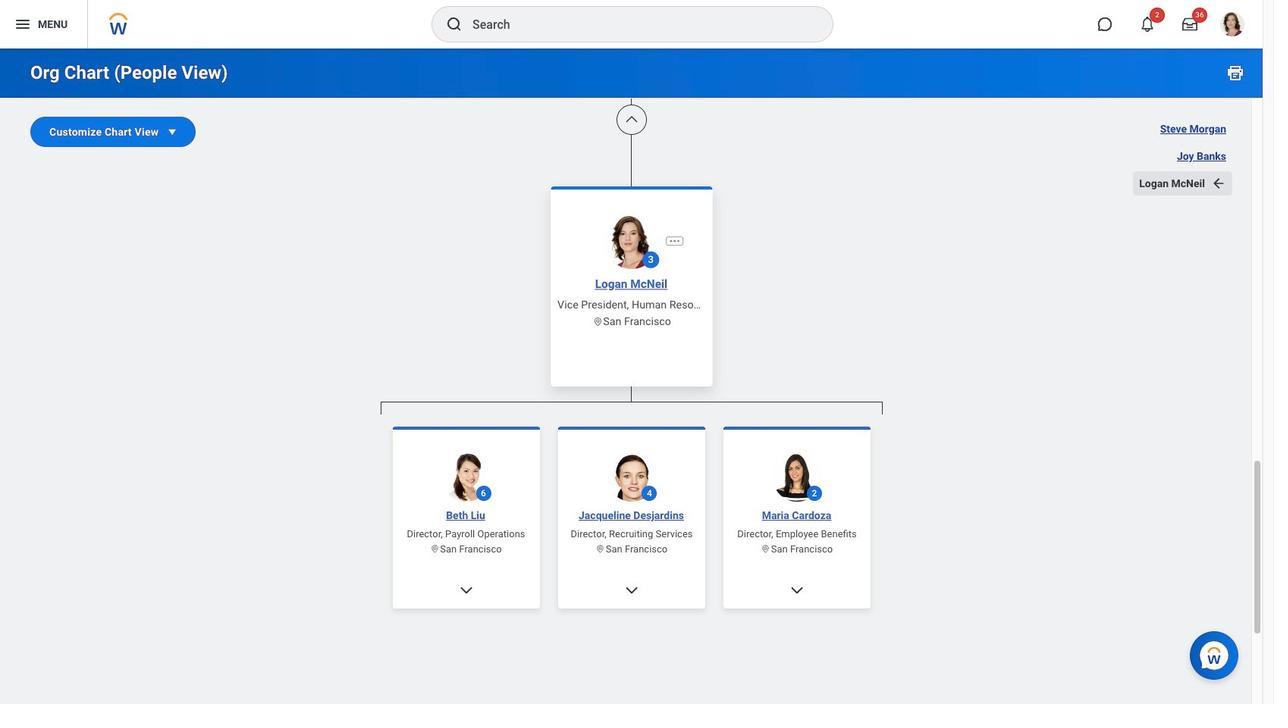 Task type: vqa. For each thing, say whether or not it's contained in the screenshot.
top the 'Plan'
no



Task type: locate. For each thing, give the bounding box(es) containing it.
main content
[[0, 0, 1263, 705]]

chevron down image
[[624, 583, 639, 598], [789, 583, 804, 598]]

search image
[[445, 15, 463, 33]]

1 horizontal spatial chevron down image
[[789, 583, 804, 598]]

2 chevron down image from the left
[[789, 583, 804, 598]]

location image
[[430, 545, 440, 554]]

profile logan mcneil image
[[1220, 12, 1245, 39]]

chevron down image
[[458, 583, 474, 598]]

location image
[[592, 316, 603, 327], [596, 545, 605, 554], [761, 545, 771, 554]]

notifications large image
[[1140, 17, 1155, 32]]

print org chart image
[[1226, 64, 1245, 82]]

justify image
[[14, 15, 32, 33]]

caret down image
[[165, 124, 180, 140]]

0 horizontal spatial chevron down image
[[624, 583, 639, 598]]

arrow left image
[[1211, 176, 1226, 191]]



Task type: describe. For each thing, give the bounding box(es) containing it.
1 chevron down image from the left
[[624, 583, 639, 598]]

chevron up image
[[624, 112, 639, 127]]

logan mcneil, logan mcneil, 3 direct reports element
[[380, 414, 882, 705]]

related actions image
[[668, 235, 681, 247]]

Search Workday  search field
[[473, 8, 802, 41]]

inbox large image
[[1182, 17, 1198, 32]]



